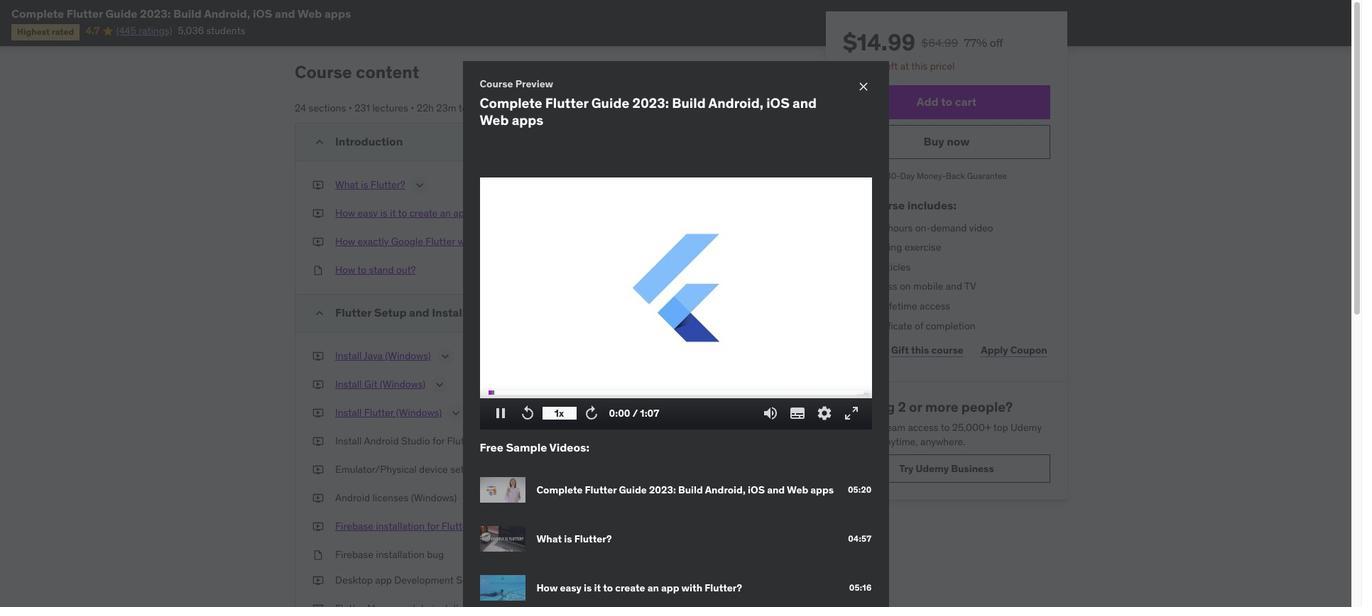 Task type: describe. For each thing, give the bounding box(es) containing it.
and inside course preview complete flutter guide 2023: build android, ios and web apps
[[793, 95, 817, 112]]

courses
[[843, 435, 878, 448]]

22h 23m
[[417, 102, 457, 114]]

setup
[[451, 463, 476, 476]]

(windows) up windows
[[474, 520, 519, 533]]

$14.99
[[843, 28, 916, 57]]

ratings)
[[139, 24, 172, 37]]

6 xsmall image from the top
[[313, 602, 324, 607]]

(windows) for install flutter (windows)
[[396, 407, 442, 419]]

4.7
[[86, 24, 100, 37]]

to inside learn to use industry standard flutter packages like riverpod, hooks and provider
[[363, 0, 372, 10]]

01:29
[[750, 492, 774, 505]]

0 vertical spatial what is flutter?
[[335, 178, 405, 191]]

settings image
[[816, 405, 833, 422]]

free
[[480, 441, 504, 455]]

device
[[419, 463, 448, 476]]

$14.99 $64.99 77% off
[[843, 28, 1004, 57]]

gift this course link
[[888, 336, 967, 365]]

0:00
[[609, 407, 631, 420]]

of
[[915, 319, 924, 332]]

1 vertical spatial lectures
[[702, 306, 738, 319]]

app inside dialog
[[661, 582, 680, 595]]

0 vertical spatial course
[[869, 199, 905, 213]]

cart
[[955, 94, 977, 109]]

learn
[[335, 0, 361, 10]]

now
[[947, 134, 970, 148]]

complete inside course preview complete flutter guide 2023: build android, ios and web apps
[[480, 95, 543, 112]]

install for install git (windows)
[[335, 378, 362, 391]]

flutter setup and installation
[[335, 306, 493, 320]]

content
[[356, 61, 419, 83]]

demand
[[931, 221, 967, 234]]

an inside complete flutter guide 2023: build android, ios and web apps dialog
[[648, 582, 659, 595]]

to left stand
[[358, 263, 367, 276]]

gift this course
[[891, 344, 964, 356]]

0 vertical spatial apps
[[325, 6, 351, 21]]

to inside button
[[942, 94, 953, 109]]

sample
[[506, 441, 547, 455]]

0 horizontal spatial app
[[375, 574, 392, 587]]

0 vertical spatial guide
[[106, 6, 137, 21]]

flutter up java
[[335, 306, 372, 320]]

2 vertical spatial for
[[485, 574, 497, 587]]

it inside complete flutter guide 2023: build android, ios and web apps dialog
[[594, 582, 601, 595]]

2 vertical spatial 2023:
[[649, 484, 676, 497]]

with inside how easy is it to create an app with flutter? button
[[473, 207, 492, 219]]

money-
[[917, 170, 946, 181]]

1 xsmall image from the top
[[313, 235, 324, 249]]

and inside 22.5 hours on-demand video 1 coding exercise 16 articles access on mobile and tv full lifetime access certificate of completion
[[946, 280, 963, 293]]

install android studio for flutter (windows)
[[335, 435, 525, 448]]

full
[[866, 300, 882, 313]]

2 vertical spatial complete
[[537, 484, 583, 497]]

2 • from the left
[[411, 102, 414, 114]]

on
[[900, 280, 911, 293]]

how for how easy is it to create an app with flutter? button
[[335, 207, 355, 219]]

top
[[994, 421, 1009, 434]]

25,000+
[[953, 421, 992, 434]]

git
[[364, 378, 378, 391]]

is down introduction
[[361, 178, 368, 191]]

5 xsmall image from the top
[[313, 407, 324, 421]]

install java (windows)
[[335, 350, 431, 363]]

introduction
[[335, 134, 403, 148]]

how easy is it to create an app with flutter? inside complete flutter guide 2023: build android, ios and web apps dialog
[[537, 582, 742, 595]]

/
[[633, 407, 638, 420]]

day
[[901, 170, 915, 181]]

try udemy business link
[[843, 455, 1051, 483]]

licenses
[[373, 492, 409, 505]]

mobile
[[914, 280, 944, 293]]

01:07
[[750, 378, 774, 391]]

2023: inside course preview complete flutter guide 2023: build android, ios and web apps
[[633, 95, 669, 112]]

tv
[[965, 280, 977, 293]]

04:57 inside complete flutter guide 2023: build android, ios and web apps dialog
[[848, 534, 872, 544]]

2 vertical spatial build
[[679, 484, 703, 497]]

2 vertical spatial android,
[[705, 484, 746, 497]]

(windows) for install git (windows)
[[380, 378, 426, 391]]

standard
[[431, 0, 470, 10]]

collapse all sections
[[695, 102, 792, 115]]

windows
[[500, 574, 538, 587]]

with inside complete flutter guide 2023: build android, ios and web apps dialog
[[682, 582, 703, 595]]

collapse all sections button
[[695, 94, 792, 123]]

5 xsmall image from the top
[[313, 549, 324, 563]]

more
[[926, 399, 959, 416]]

0 horizontal spatial complete flutter guide 2023: build android, ios and web apps
[[11, 6, 351, 21]]

firebase installation for flutter (windows) button
[[335, 520, 519, 537]]

4 xsmall image from the top
[[313, 350, 324, 364]]

back
[[946, 170, 966, 181]]

what inside what is flutter? button
[[335, 178, 359, 191]]

1 horizontal spatial setup
[[456, 574, 483, 587]]

preview inside course preview complete flutter guide 2023: build android, ios and web apps
[[516, 77, 554, 90]]

training 2 or more people? get your team access to 25,000+ top udemy courses anytime, anywhere.
[[843, 399, 1042, 448]]

development
[[394, 574, 454, 587]]

access inside 22.5 hours on-demand video 1 coding exercise 16 articles access on mobile and tv full lifetime access certificate of completion
[[920, 300, 951, 313]]

how for how to stand out? button in the top of the page
[[335, 263, 355, 276]]

1 • from the left
[[349, 102, 352, 114]]

to inside training 2 or more people? get your team access to 25,000+ top udemy courses anytime, anywhere.
[[941, 421, 950, 434]]

9 xsmall image from the top
[[313, 574, 324, 588]]

preview for how to stand out?
[[690, 263, 725, 276]]

get
[[843, 421, 860, 434]]

installation for bug
[[376, 549, 425, 561]]

exactly
[[358, 235, 389, 248]]

flutter down videos:
[[585, 484, 617, 497]]

works?
[[458, 235, 489, 248]]

add to cart
[[917, 94, 977, 109]]

05:20
[[848, 485, 872, 495]]

introduction button
[[335, 134, 774, 149]]

3 xsmall image from the top
[[313, 207, 324, 220]]

business
[[951, 462, 995, 475]]

how exactly google flutter works? button
[[335, 235, 489, 252]]

what inside complete flutter guide 2023: build android, ios and web apps dialog
[[537, 533, 562, 546]]

includes:
[[908, 199, 957, 213]]

course for course preview complete flutter guide 2023: build android, ios and web apps
[[480, 77, 513, 90]]

231
[[355, 102, 370, 114]]

length
[[481, 102, 510, 114]]

$64.99
[[922, 36, 959, 50]]

apply
[[981, 344, 1009, 356]]

0:00 / 1:07
[[609, 407, 660, 420]]

highest
[[17, 27, 50, 37]]

and inside learn to use industry standard flutter packages like riverpod, hooks and provider
[[474, 11, 491, 24]]

1 xsmall image from the top
[[313, 0, 324, 11]]

android, inside course preview complete flutter guide 2023: build android, ios and web apps
[[709, 95, 764, 112]]

flutter up setup
[[447, 435, 477, 448]]

0 horizontal spatial lectures
[[373, 102, 408, 114]]

install flutter (windows) button
[[335, 407, 442, 424]]

1 vertical spatial udemy
[[916, 462, 949, 475]]

ios inside course preview complete flutter guide 2023: build android, ios and web apps
[[767, 95, 790, 112]]

flutter up bug
[[442, 520, 471, 533]]

is right (optional)
[[584, 582, 592, 595]]

create inside button
[[410, 207, 438, 219]]

close modal image
[[857, 79, 871, 93]]

22.5
[[866, 221, 886, 234]]

is up (optional)
[[564, 533, 572, 546]]

buy now
[[924, 134, 970, 148]]

1 vertical spatial android
[[335, 492, 370, 505]]

is down what is flutter? button
[[380, 207, 388, 219]]

preview for install java (windows)
[[690, 350, 725, 363]]

people?
[[962, 399, 1013, 416]]

0 vertical spatial 1
[[858, 60, 862, 72]]

0 vertical spatial for
[[433, 435, 445, 448]]

3 xsmall image from the top
[[313, 378, 324, 392]]

2 vertical spatial guide
[[619, 484, 647, 497]]

desktop
[[335, 574, 373, 587]]

desktop app development setup for windows (optional)
[[335, 574, 584, 587]]

riverpod,
[[398, 11, 441, 24]]

12
[[690, 306, 699, 319]]

an inside how easy is it to create an app with flutter? button
[[440, 207, 451, 219]]

how inside complete flutter guide 2023: build android, ios and web apps dialog
[[537, 582, 558, 595]]

exercise
[[905, 241, 942, 254]]

small image for what
[[313, 135, 327, 149]]

pause image
[[492, 405, 509, 422]]

team
[[883, 421, 906, 434]]

java
[[364, 350, 383, 363]]

for inside button
[[427, 520, 439, 533]]

flutter down how easy is it to create an app with flutter? button
[[426, 235, 455, 248]]

left
[[884, 60, 898, 72]]

highest rated
[[17, 27, 74, 37]]



Task type: locate. For each thing, give the bounding box(es) containing it.
0 vertical spatial ios
[[253, 6, 272, 21]]

buy
[[924, 134, 945, 148]]

1x
[[555, 407, 564, 420]]

1 vertical spatial what is flutter?
[[537, 533, 612, 546]]

2 horizontal spatial ios
[[767, 95, 790, 112]]

flutter?
[[371, 178, 405, 191], [494, 207, 529, 219], [575, 533, 612, 546], [705, 582, 742, 595]]

1 horizontal spatial it
[[594, 582, 601, 595]]

1 vertical spatial build
[[672, 95, 706, 112]]

coupon
[[1011, 344, 1048, 356]]

0 vertical spatial easy
[[358, 207, 378, 219]]

1 horizontal spatial create
[[615, 582, 646, 595]]

hooks
[[443, 11, 472, 24]]

how
[[335, 207, 355, 219], [335, 235, 355, 248], [335, 263, 355, 276], [537, 582, 558, 595]]

(windows) down the pause icon
[[479, 435, 525, 448]]

2 xsmall image from the top
[[313, 263, 324, 277]]

flutter
[[67, 6, 103, 21], [546, 95, 589, 112], [426, 235, 455, 248], [335, 306, 372, 320], [364, 407, 394, 419], [447, 435, 477, 448], [585, 484, 617, 497], [442, 520, 471, 533]]

2 horizontal spatial apps
[[811, 484, 834, 497]]

how for "how exactly google flutter works?" button
[[335, 235, 355, 248]]

1 horizontal spatial web
[[480, 111, 509, 128]]

sections right "all"
[[752, 102, 792, 115]]

easy inside button
[[358, 207, 378, 219]]

create inside complete flutter guide 2023: build android, ios and web apps dialog
[[615, 582, 646, 595]]

1 vertical spatial what
[[537, 533, 562, 546]]

hours
[[888, 221, 913, 234]]

0 vertical spatial lectures
[[373, 102, 408, 114]]

firebase up desktop
[[335, 549, 374, 561]]

firebase installation for flutter (windows)
[[335, 520, 519, 533]]

2 firebase from the top
[[335, 549, 374, 561]]

install left java
[[335, 350, 362, 363]]

0 horizontal spatial sections
[[309, 102, 346, 114]]

android down install flutter (windows) button at the bottom
[[364, 435, 399, 448]]

(445
[[116, 24, 136, 37]]

at
[[901, 60, 910, 72]]

complete down videos:
[[537, 484, 583, 497]]

udemy right top
[[1011, 421, 1042, 434]]

0 vertical spatial it
[[390, 207, 396, 219]]

2 install from the top
[[335, 378, 362, 391]]

xsmall image
[[313, 0, 324, 11], [313, 178, 324, 192], [313, 207, 324, 220], [313, 350, 324, 364], [313, 407, 324, 421], [313, 463, 324, 477], [313, 492, 324, 506], [313, 520, 324, 534], [313, 574, 324, 588]]

8 xsmall image from the top
[[313, 520, 324, 534]]

total
[[459, 102, 479, 114]]

1 horizontal spatial lectures
[[702, 306, 738, 319]]

course inside course preview complete flutter guide 2023: build android, ios and web apps
[[480, 77, 513, 90]]

1 vertical spatial easy
[[560, 582, 582, 595]]

course for course content
[[295, 61, 352, 83]]

share
[[846, 344, 874, 356]]

1 small image from the top
[[313, 135, 327, 149]]

1 installation from the top
[[376, 520, 425, 533]]

this right gift
[[912, 344, 930, 356]]

install git (windows) button
[[335, 378, 426, 395]]

what up (optional)
[[537, 533, 562, 546]]

flutter inside course preview complete flutter guide 2023: build android, ios and web apps
[[546, 95, 589, 112]]

1 vertical spatial guide
[[592, 95, 630, 112]]

setup up install java (windows)
[[374, 306, 407, 320]]

1 inside 22.5 hours on-demand video 1 coding exercise 16 articles access on mobile and tv full lifetime access certificate of completion
[[866, 241, 870, 254]]

0 vertical spatial android
[[364, 435, 399, 448]]

it inside button
[[390, 207, 396, 219]]

firebase for firebase installation for flutter (windows)
[[335, 520, 374, 533]]

price!
[[931, 60, 955, 72]]

0 vertical spatial build
[[173, 6, 202, 21]]

this course includes:
[[843, 199, 957, 213]]

1 vertical spatial access
[[908, 421, 939, 434]]

to left cart
[[942, 94, 953, 109]]

web inside course preview complete flutter guide 2023: build android, ios and web apps
[[480, 111, 509, 128]]

1 horizontal spatial with
[[682, 582, 703, 595]]

access inside training 2 or more people? get your team access to 25,000+ top udemy courses anytime, anywhere.
[[908, 421, 939, 434]]

to up anywhere.
[[941, 421, 950, 434]]

1 vertical spatial create
[[615, 582, 646, 595]]

packages
[[335, 11, 378, 24]]

web right 01:29 at right
[[787, 484, 809, 497]]

6 xsmall image from the top
[[313, 463, 324, 477]]

udemy inside training 2 or more people? get your team access to 25,000+ top udemy courses anytime, anywhere.
[[1011, 421, 1042, 434]]

apps left use
[[325, 6, 351, 21]]

easy inside complete flutter guide 2023: build android, ios and web apps dialog
[[560, 582, 582, 595]]

sections inside dropdown button
[[752, 102, 792, 115]]

fullscreen image
[[843, 405, 860, 422]]

course
[[869, 199, 905, 213], [932, 344, 964, 356]]

lectures right 231
[[373, 102, 408, 114]]

install java (windows) button
[[335, 350, 431, 367]]

create
[[410, 207, 438, 219], [615, 582, 646, 595]]

0 horizontal spatial web
[[298, 6, 322, 21]]

build inside course preview complete flutter guide 2023: build android, ios and web apps
[[672, 95, 706, 112]]

web
[[298, 6, 322, 21], [480, 111, 509, 128], [787, 484, 809, 497]]

2 horizontal spatial web
[[787, 484, 809, 497]]

1 horizontal spatial app
[[454, 207, 470, 219]]

1 horizontal spatial ios
[[748, 484, 765, 497]]

apps right length
[[512, 111, 544, 128]]

coding
[[872, 241, 903, 254]]

what is flutter? inside complete flutter guide 2023: build android, ios and web apps dialog
[[537, 533, 612, 546]]

0 vertical spatial android,
[[204, 6, 250, 21]]

flutter up the introduction dropdown button
[[546, 95, 589, 112]]

what is flutter?
[[335, 178, 405, 191], [537, 533, 612, 546]]

android
[[364, 435, 399, 448], [335, 492, 370, 505]]

for left windows
[[485, 574, 497, 587]]

firebase for firebase installation bug
[[335, 549, 374, 561]]

forward 5 seconds image
[[583, 405, 600, 422]]

anytime,
[[881, 435, 918, 448]]

install git (windows)
[[335, 378, 426, 391]]

• left 22h 23m
[[411, 102, 414, 114]]

2 horizontal spatial app
[[661, 582, 680, 595]]

course up length
[[480, 77, 513, 90]]

udemy right try
[[916, 462, 949, 475]]

30-day money-back guarantee
[[887, 170, 1008, 181]]

1 this from the top
[[912, 60, 928, 72]]

setup right the development
[[456, 574, 483, 587]]

1 vertical spatial 1
[[866, 241, 870, 254]]

day
[[864, 60, 881, 72]]

7 xsmall image from the top
[[313, 492, 324, 506]]

install up emulator/physical
[[335, 435, 362, 448]]

emulator/physical device setup
[[335, 463, 476, 476]]

5,036 students
[[178, 24, 245, 37]]

studio
[[401, 435, 430, 448]]

1 vertical spatial complete
[[480, 95, 543, 112]]

0 horizontal spatial 04:57
[[749, 178, 774, 191]]

installation inside button
[[376, 520, 425, 533]]

complete flutter guide 2023: build android, ios and web apps inside dialog
[[537, 484, 834, 497]]

free sample videos:
[[480, 441, 590, 455]]

what is flutter? down introduction
[[335, 178, 405, 191]]

for up bug
[[427, 520, 439, 533]]

1 horizontal spatial course
[[480, 77, 513, 90]]

• left 231
[[349, 102, 352, 114]]

sections right 24
[[309, 102, 346, 114]]

1 vertical spatial an
[[648, 582, 659, 595]]

install down install git (windows) button
[[335, 407, 362, 419]]

1 horizontal spatial apps
[[512, 111, 544, 128]]

30-
[[887, 170, 901, 181]]

1 horizontal spatial how easy is it to create an app with flutter?
[[537, 582, 742, 595]]

2 xsmall image from the top
[[313, 178, 324, 192]]

firebase inside button
[[335, 520, 374, 533]]

1 horizontal spatial course
[[932, 344, 964, 356]]

create up how exactly google flutter works?
[[410, 207, 438, 219]]

course inside gift this course link
[[932, 344, 964, 356]]

progress bar slider
[[488, 384, 864, 401]]

small image for install
[[313, 306, 327, 321]]

xsmall image
[[313, 235, 324, 249], [313, 263, 324, 277], [313, 378, 324, 392], [313, 435, 324, 449], [313, 549, 324, 563], [313, 602, 324, 607]]

1 vertical spatial web
[[480, 111, 509, 128]]

web right total
[[480, 111, 509, 128]]

rated
[[52, 27, 74, 37]]

0 horizontal spatial easy
[[358, 207, 378, 219]]

your
[[862, 421, 881, 434]]

it
[[390, 207, 396, 219], [594, 582, 601, 595]]

apps left 05:20
[[811, 484, 834, 497]]

0 vertical spatial 04:57
[[749, 178, 774, 191]]

2 vertical spatial ios
[[748, 484, 765, 497]]

(windows) for install java (windows)
[[385, 350, 431, 363]]

1 horizontal spatial 1
[[866, 241, 870, 254]]

4 install from the top
[[335, 435, 362, 448]]

(windows) right java
[[385, 350, 431, 363]]

(windows)
[[385, 350, 431, 363], [380, 378, 426, 391], [396, 407, 442, 419], [479, 435, 525, 448], [411, 492, 457, 505], [474, 520, 519, 533]]

(windows) up install flutter (windows)
[[380, 378, 426, 391]]

0 horizontal spatial what
[[335, 178, 359, 191]]

for right studio
[[433, 435, 445, 448]]

what is flutter? up (optional)
[[537, 533, 612, 546]]

1 left coding
[[866, 241, 870, 254]]

is
[[361, 178, 368, 191], [380, 207, 388, 219], [564, 533, 572, 546], [584, 582, 592, 595]]

install for install flutter (windows)
[[335, 407, 362, 419]]

0 vertical spatial an
[[440, 207, 451, 219]]

android licenses (windows)
[[335, 492, 457, 505]]

firebase
[[335, 520, 374, 533], [335, 549, 374, 561]]

complete flutter guide 2023: build android, ios and web apps dialog
[[463, 61, 889, 607]]

web left learn
[[298, 6, 322, 21]]

install inside install flutter (windows) button
[[335, 407, 362, 419]]

0 vertical spatial udemy
[[1011, 421, 1042, 434]]

learn to use industry standard flutter packages like riverpod, hooks and provider
[[335, 0, 530, 24]]

preview for how exactly google flutter works?
[[691, 235, 726, 248]]

2 this from the top
[[912, 344, 930, 356]]

to up google
[[398, 207, 407, 219]]

it up google
[[390, 207, 396, 219]]

2 small image from the top
[[313, 306, 327, 321]]

flutter
[[473, 0, 500, 10]]

install left git
[[335, 378, 362, 391]]

provider
[[493, 11, 530, 24]]

sections
[[309, 102, 346, 114], [752, 102, 792, 115]]

this right the at
[[912, 60, 928, 72]]

guide inside course preview complete flutter guide 2023: build android, ios and web apps
[[592, 95, 630, 112]]

to right (optional)
[[603, 582, 613, 595]]

(windows) up studio
[[396, 407, 442, 419]]

0 vertical spatial web
[[298, 6, 322, 21]]

lectures
[[373, 102, 408, 114], [702, 306, 738, 319]]

0 horizontal spatial how easy is it to create an app with flutter?
[[335, 207, 529, 219]]

1 install from the top
[[335, 350, 362, 363]]

lifetime
[[884, 300, 918, 313]]

1 horizontal spatial complete flutter guide 2023: build android, ios and web apps
[[537, 484, 834, 497]]

(windows) down device
[[411, 492, 457, 505]]

0 horizontal spatial with
[[473, 207, 492, 219]]

installation down android licenses (windows)
[[376, 520, 425, 533]]

0 vertical spatial with
[[473, 207, 492, 219]]

12 lectures
[[690, 306, 738, 319]]

flutter down install git (windows) button
[[364, 407, 394, 419]]

it right (optional)
[[594, 582, 601, 595]]

1 horizontal spatial 04:57
[[848, 534, 872, 544]]

0 vertical spatial 2023:
[[140, 6, 171, 21]]

complete right total
[[480, 95, 543, 112]]

an
[[440, 207, 451, 219], [648, 582, 659, 595]]

students
[[206, 24, 245, 37]]

install inside install java (windows) "button"
[[335, 350, 362, 363]]

mute image
[[762, 405, 779, 422]]

easy down what is flutter? button
[[358, 207, 378, 219]]

and
[[275, 6, 295, 21], [474, 11, 491, 24], [793, 95, 817, 112], [946, 280, 963, 293], [409, 306, 430, 320], [767, 484, 785, 497]]

installation for for
[[376, 520, 425, 533]]

0 horizontal spatial setup
[[374, 306, 407, 320]]

what is flutter? button
[[335, 178, 405, 195]]

installation up the development
[[376, 549, 425, 561]]

0 vertical spatial how easy is it to create an app with flutter?
[[335, 207, 529, 219]]

0 vertical spatial installation
[[376, 520, 425, 533]]

1 horizontal spatial what is flutter?
[[537, 533, 612, 546]]

share button
[[843, 336, 877, 365]]

0 vertical spatial setup
[[374, 306, 407, 320]]

0 vertical spatial what
[[335, 178, 359, 191]]

this inside gift this course link
[[912, 344, 930, 356]]

0 vertical spatial this
[[912, 60, 928, 72]]

0 horizontal spatial course
[[869, 199, 905, 213]]

2 installation from the top
[[376, 549, 425, 561]]

0 vertical spatial firebase
[[335, 520, 374, 533]]

guarantee
[[968, 170, 1008, 181]]

to inside complete flutter guide 2023: build android, ios and web apps dialog
[[603, 582, 613, 595]]

0 vertical spatial create
[[410, 207, 438, 219]]

build
[[173, 6, 202, 21], [672, 95, 706, 112], [679, 484, 703, 497]]

1x button
[[542, 401, 577, 426]]

preview for install flutter (windows)
[[690, 407, 725, 419]]

16
[[866, 261, 876, 273]]

complete up highest
[[11, 6, 64, 21]]

0 vertical spatial complete
[[11, 6, 64, 21]]

easy right windows
[[560, 582, 582, 595]]

create right (optional)
[[615, 582, 646, 595]]

0 vertical spatial access
[[920, 300, 951, 313]]

1 vertical spatial firebase
[[335, 549, 374, 561]]

0 vertical spatial complete flutter guide 2023: build android, ios and web apps
[[11, 6, 351, 21]]

access down mobile
[[920, 300, 951, 313]]

1 vertical spatial ios
[[767, 95, 790, 112]]

anywhere.
[[921, 435, 966, 448]]

app inside button
[[454, 207, 470, 219]]

1 vertical spatial how easy is it to create an app with flutter?
[[537, 582, 742, 595]]

1 vertical spatial android,
[[709, 95, 764, 112]]

subtitles image
[[789, 405, 806, 422]]

install inside install git (windows) button
[[335, 378, 362, 391]]

1 left day
[[858, 60, 862, 72]]

course up 22.5 on the top of the page
[[869, 199, 905, 213]]

course up 24
[[295, 61, 352, 83]]

0 horizontal spatial apps
[[325, 6, 351, 21]]

1 horizontal spatial udemy
[[1011, 421, 1042, 434]]

1 vertical spatial apps
[[512, 111, 544, 128]]

0 vertical spatial small image
[[313, 135, 327, 149]]

all
[[738, 102, 750, 115]]

1 horizontal spatial what
[[537, 533, 562, 546]]

complete flutter guide 2023: build android, ios and web apps
[[11, 6, 351, 21], [537, 484, 834, 497]]

install for install java (windows)
[[335, 350, 362, 363]]

android down emulator/physical
[[335, 492, 370, 505]]

lectures right 12
[[702, 306, 738, 319]]

1 vertical spatial 2023:
[[633, 95, 669, 112]]

2
[[898, 399, 906, 416]]

1 vertical spatial it
[[594, 582, 601, 595]]

1 horizontal spatial an
[[648, 582, 659, 595]]

training
[[843, 399, 895, 416]]

2023:
[[140, 6, 171, 21], [633, 95, 669, 112], [649, 484, 676, 497]]

completion
[[926, 319, 976, 332]]

1 vertical spatial small image
[[313, 306, 327, 321]]

2 vertical spatial apps
[[811, 484, 834, 497]]

0 horizontal spatial it
[[390, 207, 396, 219]]

2 vertical spatial web
[[787, 484, 809, 497]]

4 xsmall image from the top
[[313, 435, 324, 449]]

install flutter (windows)
[[335, 407, 442, 419]]

1 horizontal spatial •
[[411, 102, 414, 114]]

course down completion
[[932, 344, 964, 356]]

installation
[[432, 306, 493, 320]]

flutter up 4.7
[[67, 6, 103, 21]]

to left use
[[363, 0, 372, 10]]

3 install from the top
[[335, 407, 362, 419]]

or
[[909, 399, 923, 416]]

0 horizontal spatial udemy
[[916, 462, 949, 475]]

preview for install git (windows)
[[692, 378, 727, 391]]

add
[[917, 94, 939, 109]]

05:16
[[850, 583, 872, 593]]

try
[[900, 462, 914, 475]]

what down introduction
[[335, 178, 359, 191]]

(windows) inside "button"
[[385, 350, 431, 363]]

(optional)
[[541, 574, 584, 587]]

small image
[[313, 135, 327, 149], [313, 306, 327, 321]]

install
[[335, 350, 362, 363], [335, 378, 362, 391], [335, 407, 362, 419], [335, 435, 362, 448]]

google
[[391, 235, 423, 248]]

try udemy business
[[900, 462, 995, 475]]

how to stand out? button
[[335, 263, 416, 277]]

rewind 5 seconds image
[[519, 405, 536, 422]]

access down 'or'
[[908, 421, 939, 434]]

0 horizontal spatial what is flutter?
[[335, 178, 405, 191]]

0 horizontal spatial ios
[[253, 6, 272, 21]]

24 sections • 231 lectures • 22h 23m total length
[[295, 102, 510, 114]]

1 firebase from the top
[[335, 520, 374, 533]]

1 vertical spatial setup
[[456, 574, 483, 587]]

firebase up firebase installation bug
[[335, 520, 374, 533]]

77%
[[964, 36, 988, 50]]

install for install android studio for flutter (windows)
[[335, 435, 362, 448]]

apps inside course preview complete flutter guide 2023: build android, ios and web apps
[[512, 111, 544, 128]]

(windows) for android licenses (windows)
[[411, 492, 457, 505]]



Task type: vqa. For each thing, say whether or not it's contained in the screenshot.


